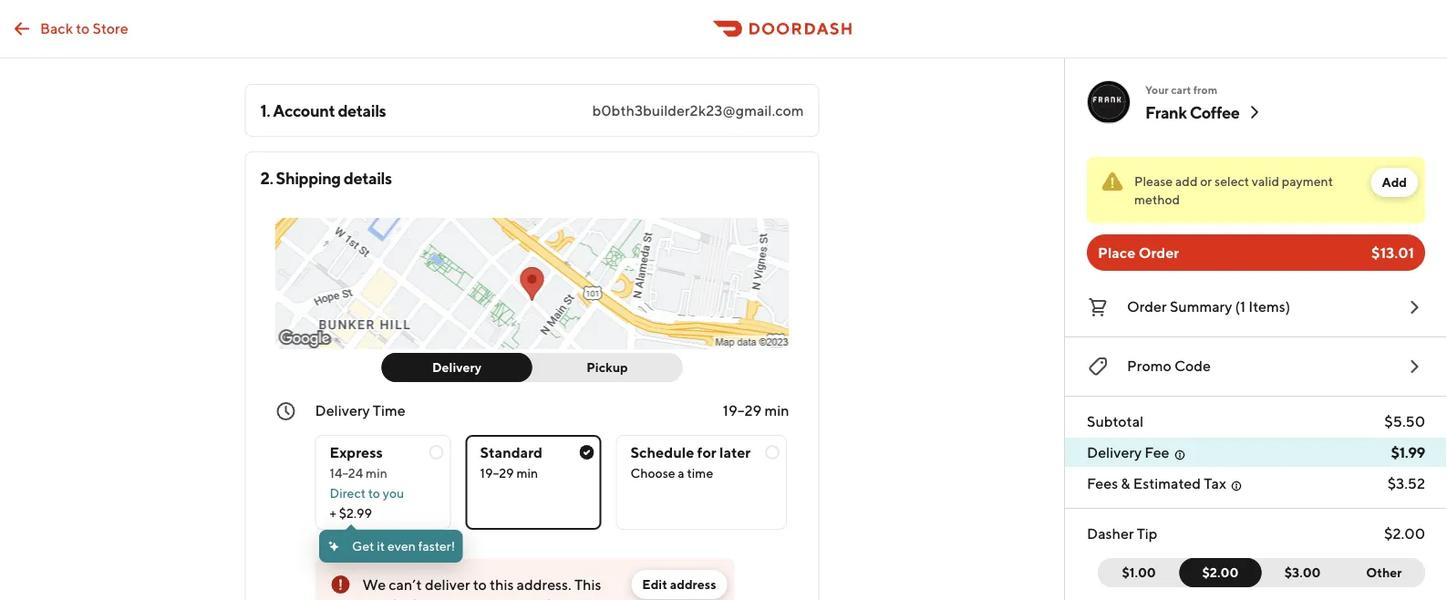 Task type: locate. For each thing, give the bounding box(es) containing it.
promo code
[[1127, 357, 1211, 374]]

method
[[1135, 192, 1180, 207]]

order summary (1 items) button
[[1087, 293, 1426, 322]]

you right the direct
[[383, 486, 404, 501]]

min inside 14–24 min direct to you + $2.99
[[366, 466, 387, 481]]

you inside we can't deliver to this address. this may be because you entered a city, zi
[[471, 596, 496, 600]]

0 vertical spatial 19–29 min
[[723, 402, 790, 419]]

1 horizontal spatial to
[[368, 486, 380, 501]]

order right place
[[1139, 244, 1180, 261]]

$3.00 button
[[1251, 558, 1344, 587]]

coffee
[[1190, 102, 1240, 122]]

be
[[393, 596, 410, 600]]

1 horizontal spatial 19–29
[[723, 402, 762, 419]]

because
[[413, 596, 469, 600]]

1 horizontal spatial delivery
[[432, 360, 482, 375]]

14–24
[[330, 466, 363, 481]]

your
[[1146, 83, 1169, 96]]

other
[[1367, 565, 1403, 580]]

1 horizontal spatial you
[[471, 596, 496, 600]]

frank coffee
[[1146, 102, 1240, 122]]

to left this
[[473, 576, 487, 593]]

add button
[[1371, 168, 1418, 197]]

a inside option group
[[678, 466, 685, 481]]

place order
[[1098, 244, 1180, 261]]

details right 2. shipping
[[344, 168, 392, 187]]

19–29 min
[[723, 402, 790, 419], [480, 466, 538, 481]]

order left summary
[[1127, 298, 1167, 315]]

dasher
[[1087, 525, 1134, 542]]

this
[[490, 576, 514, 593]]

min
[[765, 402, 790, 419], [366, 466, 387, 481], [517, 466, 538, 481]]

$2.00 up other
[[1385, 525, 1426, 542]]

to for 14–24
[[368, 486, 380, 501]]

1 vertical spatial a
[[554, 596, 562, 600]]

fees
[[1087, 475, 1119, 492]]

we can't deliver to this address. this may be because you entered a city, zi
[[363, 576, 614, 600]]

0 horizontal spatial you
[[383, 486, 404, 501]]

entered
[[499, 596, 551, 600]]

may
[[363, 596, 390, 600]]

19–29 min up later
[[723, 402, 790, 419]]

1 vertical spatial $2.00
[[1203, 565, 1239, 580]]

none radio containing standard
[[466, 435, 602, 530]]

option group
[[315, 421, 790, 530]]

0 horizontal spatial 19–29
[[480, 466, 514, 481]]

None radio
[[315, 435, 451, 530], [616, 435, 787, 530], [315, 435, 451, 530], [616, 435, 787, 530]]

19–29 min down standard
[[480, 466, 538, 481]]

delivery or pickup selector option group
[[382, 353, 683, 382]]

you
[[383, 486, 404, 501], [471, 596, 496, 600]]

2. shipping
[[260, 168, 341, 187]]

0 horizontal spatial min
[[366, 466, 387, 481]]

standard
[[480, 444, 543, 461]]

address.
[[517, 576, 572, 593]]

details for 1. account details
[[338, 100, 386, 120]]

None radio
[[466, 435, 602, 530]]

add
[[1382, 175, 1408, 190]]

0 horizontal spatial $2.00
[[1203, 565, 1239, 580]]

delivery
[[432, 360, 482, 375], [315, 402, 370, 419], [1087, 444, 1142, 461]]

pickup
[[587, 360, 628, 375]]

0 vertical spatial to
[[76, 19, 90, 36]]

19–29 down standard
[[480, 466, 514, 481]]

store
[[93, 19, 128, 36]]

$1.99
[[1392, 444, 1426, 461]]

get it even faster!
[[352, 539, 455, 554]]

get it even faster! tooltip
[[319, 525, 463, 563]]

+
[[330, 506, 336, 521]]

option group containing express
[[315, 421, 790, 530]]

tip amount option group
[[1098, 558, 1426, 587]]

we
[[363, 576, 386, 593]]

1 vertical spatial order
[[1127, 298, 1167, 315]]

frank
[[1146, 102, 1187, 122]]

add
[[1176, 174, 1198, 189]]

1 horizontal spatial a
[[678, 466, 685, 481]]

schedule for later
[[631, 444, 751, 461]]

1 vertical spatial you
[[471, 596, 496, 600]]

you inside 14–24 min direct to you + $2.99
[[383, 486, 404, 501]]

fee
[[1145, 444, 1170, 461]]

to right the direct
[[368, 486, 380, 501]]

dasher tip
[[1087, 525, 1158, 542]]

direct
[[330, 486, 366, 501]]

from
[[1194, 83, 1218, 96]]

to inside we can't deliver to this address. this may be because you entered a city, zi
[[473, 576, 487, 593]]

$2.00
[[1385, 525, 1426, 542], [1203, 565, 1239, 580]]

your cart from
[[1146, 83, 1218, 96]]

0 vertical spatial details
[[338, 100, 386, 120]]

fees & estimated
[[1087, 475, 1201, 492]]

$2.99
[[339, 506, 372, 521]]

to inside 14–24 min direct to you + $2.99
[[368, 486, 380, 501]]

1 vertical spatial details
[[344, 168, 392, 187]]

city,
[[565, 596, 591, 600]]

1 vertical spatial 19–29
[[480, 466, 514, 481]]

a left time
[[678, 466, 685, 481]]

0 vertical spatial you
[[383, 486, 404, 501]]

0 vertical spatial $2.00
[[1385, 525, 1426, 542]]

1 vertical spatial to
[[368, 486, 380, 501]]

to right back
[[76, 19, 90, 36]]

please add or select valid payment method
[[1135, 174, 1334, 207]]

can't
[[389, 576, 422, 593]]

19–29
[[723, 402, 762, 419], [480, 466, 514, 481]]

1 vertical spatial delivery
[[315, 402, 370, 419]]

back to store
[[40, 19, 128, 36]]

promo code button
[[1087, 352, 1426, 381]]

back to store button
[[0, 10, 139, 47]]

2 horizontal spatial min
[[765, 402, 790, 419]]

to inside button
[[76, 19, 90, 36]]

details right 1. account
[[338, 100, 386, 120]]

edit
[[643, 577, 668, 592]]

to
[[76, 19, 90, 36], [368, 486, 380, 501], [473, 576, 487, 593]]

order summary (1 items)
[[1127, 298, 1291, 315]]

cart
[[1171, 83, 1192, 96]]

0 vertical spatial a
[[678, 466, 685, 481]]

2 horizontal spatial to
[[473, 576, 487, 593]]

2 vertical spatial delivery
[[1087, 444, 1142, 461]]

1 vertical spatial 19–29 min
[[480, 466, 538, 481]]

place
[[1098, 244, 1136, 261]]

0 horizontal spatial to
[[76, 19, 90, 36]]

0 horizontal spatial delivery
[[315, 402, 370, 419]]

a
[[678, 466, 685, 481], [554, 596, 562, 600]]

0 vertical spatial delivery
[[432, 360, 482, 375]]

2 horizontal spatial delivery
[[1087, 444, 1142, 461]]

2 vertical spatial to
[[473, 576, 487, 593]]

or
[[1201, 174, 1213, 189]]

order
[[1139, 244, 1180, 261], [1127, 298, 1167, 315]]

status
[[1087, 157, 1426, 223]]

$3.52
[[1388, 475, 1426, 492]]

you down this
[[471, 596, 496, 600]]

0 horizontal spatial a
[[554, 596, 562, 600]]

edit address
[[643, 577, 717, 592]]

19–29 up later
[[723, 402, 762, 419]]

deliver
[[425, 576, 470, 593]]

details
[[338, 100, 386, 120], [344, 168, 392, 187]]

$2.00 right $1.00 button at the bottom of page
[[1203, 565, 1239, 580]]

a down "address."
[[554, 596, 562, 600]]

time
[[687, 466, 714, 481]]



Task type: vqa. For each thing, say whether or not it's contained in the screenshot.
Dazs inside the $3.85 $5.50 haagen-dazs ice cream chocolate chip cookie dough (14 oz)
no



Task type: describe. For each thing, give the bounding box(es) containing it.
1. account
[[260, 100, 335, 120]]

select
[[1215, 174, 1250, 189]]

summary
[[1170, 298, 1233, 315]]

$1.00 button
[[1098, 558, 1192, 587]]

please
[[1135, 174, 1173, 189]]

tax
[[1204, 475, 1227, 492]]

items)
[[1249, 298, 1291, 315]]

$2.00 button
[[1180, 558, 1262, 587]]

(1
[[1236, 298, 1246, 315]]

tip
[[1137, 525, 1158, 542]]

0 horizontal spatial 19–29 min
[[480, 466, 538, 481]]

to for we
[[473, 576, 487, 593]]

express
[[330, 444, 383, 461]]

schedule
[[631, 444, 694, 461]]

choose
[[631, 466, 676, 481]]

time
[[373, 402, 406, 419]]

choose a time
[[631, 466, 714, 481]]

19–29 inside radio
[[480, 466, 514, 481]]

Other button
[[1343, 558, 1426, 587]]

later
[[720, 444, 751, 461]]

a inside we can't deliver to this address. this may be because you entered a city, zi
[[554, 596, 562, 600]]

14–24 min direct to you + $2.99
[[330, 466, 404, 521]]

this
[[575, 576, 602, 593]]

Delivery radio
[[382, 353, 532, 382]]

for
[[697, 444, 717, 461]]

$13.01
[[1372, 244, 1415, 261]]

2. shipping details
[[260, 168, 392, 187]]

status containing please add or select valid payment method
[[1087, 157, 1426, 223]]

it
[[377, 539, 385, 554]]

0 vertical spatial order
[[1139, 244, 1180, 261]]

valid
[[1252, 174, 1280, 189]]

1 horizontal spatial min
[[517, 466, 538, 481]]

$1.00
[[1122, 565, 1156, 580]]

promo
[[1127, 357, 1172, 374]]

address
[[670, 577, 717, 592]]

subtotal
[[1087, 413, 1144, 430]]

we can't deliver to this address. this may be because you entered a city, zi status
[[315, 559, 735, 600]]

payment
[[1282, 174, 1334, 189]]

1 horizontal spatial 19–29 min
[[723, 402, 790, 419]]

&
[[1121, 475, 1131, 492]]

0 vertical spatial 19–29
[[723, 402, 762, 419]]

Pickup radio
[[521, 353, 683, 382]]

$5.50
[[1385, 413, 1426, 430]]

edit address button
[[632, 570, 727, 599]]

frank coffee button
[[1146, 101, 1266, 123]]

estimated
[[1134, 475, 1201, 492]]

delivery inside option
[[432, 360, 482, 375]]

1 horizontal spatial $2.00
[[1385, 525, 1426, 542]]

code
[[1175, 357, 1211, 374]]

back
[[40, 19, 73, 36]]

get
[[352, 539, 374, 554]]

even
[[388, 539, 416, 554]]

1. account details
[[260, 100, 386, 120]]

$2.00 inside button
[[1203, 565, 1239, 580]]

faster!
[[418, 539, 455, 554]]

$3.00
[[1285, 565, 1321, 580]]

delivery time
[[315, 402, 406, 419]]

details for 2. shipping details
[[344, 168, 392, 187]]

b0bth3builder2k23@gmail.com
[[592, 102, 804, 119]]

order inside button
[[1127, 298, 1167, 315]]



